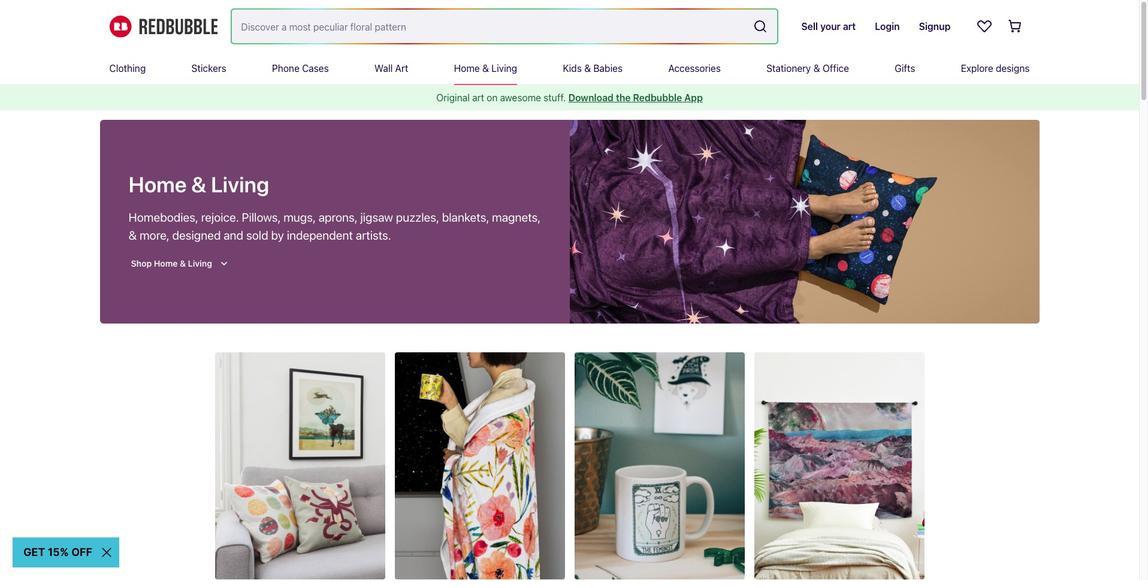 Task type: locate. For each thing, give the bounding box(es) containing it.
0 horizontal spatial living
[[211, 171, 269, 197]]

& left more,
[[129, 228, 137, 242]]

living up rejoice.
[[211, 171, 269, 197]]

home & living
[[454, 63, 518, 74], [129, 171, 269, 197]]

clothing link
[[109, 53, 146, 84]]

living up on
[[492, 63, 518, 74]]

stickers
[[192, 63, 226, 74]]

& left office
[[814, 63, 821, 74]]

accessories
[[669, 63, 721, 74]]

0 horizontal spatial home & living
[[129, 171, 269, 197]]

1 vertical spatial living
[[211, 171, 269, 197]]

phone cases link
[[272, 53, 329, 84]]

homebodies, rejoice. pillows, mugs, aprons, jigsaw puzzles, blankets, magnets, & more, designed and sold by independent artists.
[[129, 210, 541, 242]]

1 horizontal spatial living
[[492, 63, 518, 74]]

& up on
[[483, 63, 489, 74]]

stickers link
[[192, 53, 226, 84]]

download the redbubble app link
[[569, 92, 703, 103]]

explore designs
[[962, 63, 1030, 74]]

rejoice.
[[201, 210, 239, 224]]

puzzles,
[[396, 210, 439, 224]]

1 vertical spatial home & living
[[129, 171, 269, 197]]

designed
[[172, 228, 221, 242]]

living
[[492, 63, 518, 74], [211, 171, 269, 197]]

0 vertical spatial home
[[454, 63, 480, 74]]

home & living up on
[[454, 63, 518, 74]]

blankets,
[[442, 210, 489, 224]]

& right kids
[[585, 63, 591, 74]]

home up art
[[454, 63, 480, 74]]

kids
[[563, 63, 582, 74]]

awesome
[[500, 92, 541, 103]]

redbubble
[[633, 92, 682, 103]]

&
[[483, 63, 489, 74], [585, 63, 591, 74], [814, 63, 821, 74], [191, 171, 206, 197], [129, 228, 137, 242]]

wall
[[375, 63, 393, 74]]

phone
[[272, 63, 300, 74]]

stationery
[[767, 63, 811, 74]]

app
[[685, 92, 703, 103]]

mugs,
[[284, 210, 316, 224]]

independent
[[287, 228, 353, 242]]

1 horizontal spatial home & living
[[454, 63, 518, 74]]

gifts
[[895, 63, 916, 74]]

redbubble logo image
[[109, 15, 217, 37]]

home up the 'homebodies,'
[[129, 171, 187, 197]]

art
[[473, 92, 485, 103]]

throw blankets image
[[395, 353, 565, 580]]

art
[[395, 63, 409, 74]]

menu bar containing clothing
[[109, 53, 1030, 84]]

artists.
[[356, 228, 391, 242]]

kids & babies
[[563, 63, 623, 74]]

office
[[823, 63, 850, 74]]

0 horizontal spatial home
[[129, 171, 187, 197]]

home
[[454, 63, 480, 74], [129, 171, 187, 197]]

tapestries image
[[755, 353, 925, 580]]

1 horizontal spatial home
[[454, 63, 480, 74]]

menu bar
[[109, 53, 1030, 84]]

pillows,
[[242, 210, 281, 224]]

None field
[[232, 10, 778, 43]]

home & living up rejoice.
[[129, 171, 269, 197]]



Task type: describe. For each thing, give the bounding box(es) containing it.
cases
[[302, 63, 329, 74]]

& inside "homebodies, rejoice. pillows, mugs, aprons, jigsaw puzzles, blankets, magnets, & more, designed and sold by independent artists."
[[129, 228, 137, 242]]

stationery & office link
[[767, 53, 850, 84]]

0 vertical spatial living
[[492, 63, 518, 74]]

phone cases
[[272, 63, 329, 74]]

designs
[[996, 63, 1030, 74]]

throw pillows image
[[215, 353, 385, 580]]

wall art link
[[375, 53, 409, 84]]

0 vertical spatial home & living
[[454, 63, 518, 74]]

& for kids & babies link
[[585, 63, 591, 74]]

wall art
[[375, 63, 409, 74]]

stuff.
[[544, 92, 566, 103]]

1 vertical spatial home
[[129, 171, 187, 197]]

jigsaw
[[361, 210, 393, 224]]

& for stationery & office link
[[814, 63, 821, 74]]

original art on awesome stuff. download the redbubble app
[[437, 92, 703, 103]]

homebodies,
[[129, 210, 198, 224]]

Search term search field
[[232, 10, 749, 43]]

clothing
[[109, 63, 146, 74]]

download
[[569, 92, 614, 103]]

more,
[[140, 228, 169, 242]]

explore designs link
[[962, 53, 1030, 84]]

aprons,
[[319, 210, 358, 224]]

accessories link
[[669, 53, 721, 84]]

and
[[224, 228, 244, 242]]

kids & babies link
[[563, 53, 623, 84]]

babies
[[594, 63, 623, 74]]

mugs image
[[575, 353, 745, 580]]

magnets,
[[492, 210, 541, 224]]

by
[[271, 228, 284, 242]]

& up rejoice.
[[191, 171, 206, 197]]

& for home & living link
[[483, 63, 489, 74]]

original
[[437, 92, 470, 103]]

gifts link
[[895, 53, 916, 84]]

stationery & office
[[767, 63, 850, 74]]

the
[[616, 92, 631, 103]]

home inside home & living link
[[454, 63, 480, 74]]

home & living link
[[454, 53, 518, 84]]

sold
[[246, 228, 268, 242]]

explore
[[962, 63, 994, 74]]

on
[[487, 92, 498, 103]]



Task type: vqa. For each thing, say whether or not it's contained in the screenshot.
Toppa in SUPER TENGEN TOPPA GURREN LAGANN CLASSIC T-SHIRT BY TECHNOKHAJIIT
no



